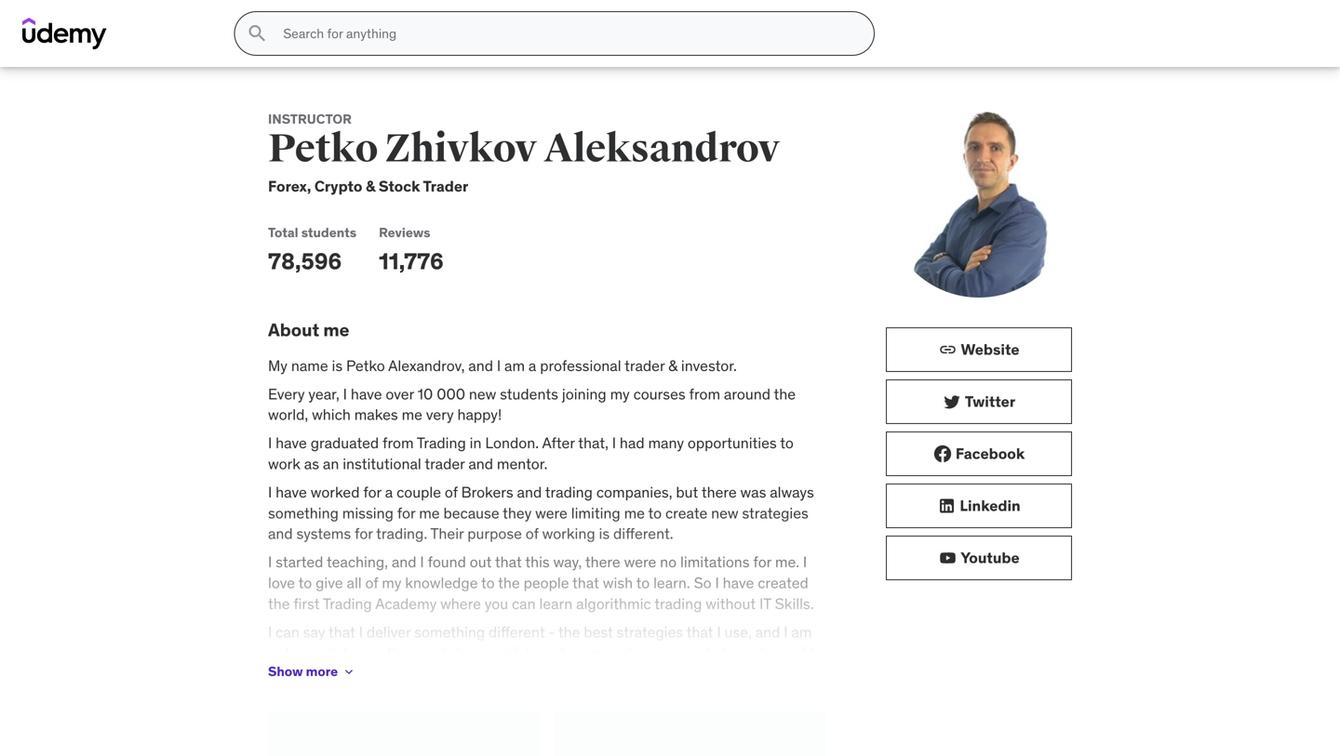 Task type: locate. For each thing, give the bounding box(es) containing it.
very
[[426, 406, 454, 425]]

1 horizontal spatial trading
[[655, 595, 702, 614]]

1 vertical spatial can
[[276, 623, 300, 642]]

for down 'couple' on the left bottom
[[397, 504, 415, 523]]

1 horizontal spatial something
[[414, 623, 485, 642]]

xsmall image
[[342, 665, 357, 680]]

i up not
[[268, 623, 272, 642]]

0 vertical spatial small image
[[933, 445, 952, 464]]

small image for linkedin
[[938, 497, 956, 516]]

small image left the facebook
[[933, 445, 952, 464]]

i up the use
[[359, 623, 363, 642]]

trading down very
[[417, 434, 466, 453]]

1 vertical spatial petko
[[346, 356, 385, 375]]

mentor.
[[497, 455, 548, 474]]

the up the "you"
[[498, 574, 520, 593]]

my up academy on the left bottom of the page
[[382, 574, 402, 593]]

students up london.
[[500, 385, 558, 404]]

can
[[512, 595, 536, 614], [276, 623, 300, 642]]

by
[[456, 644, 472, 663]]

more inside button
[[306, 664, 338, 680]]

trading
[[545, 483, 593, 502], [655, 595, 702, 614]]

trading. down greedy
[[303, 665, 354, 684]]

skills.
[[775, 595, 814, 614]]

for
[[363, 483, 382, 502], [397, 504, 415, 523], [355, 525, 373, 544], [753, 553, 772, 572]]

were up working
[[535, 504, 568, 523]]

twitter link
[[886, 380, 1072, 424]]

0 horizontal spatial trader
[[425, 455, 465, 474]]

0 horizontal spatial trading
[[323, 595, 372, 614]]

i left found
[[420, 553, 424, 572]]

from down not
[[268, 665, 299, 684]]

twitter
[[965, 392, 1016, 411]]

that
[[495, 553, 522, 572], [572, 574, 599, 593], [329, 623, 355, 642], [687, 623, 713, 642]]

students
[[301, 224, 357, 241], [500, 385, 558, 404]]

a
[[529, 356, 536, 375], [385, 483, 393, 502]]

1 vertical spatial trader
[[425, 455, 465, 474]]

small image left website
[[939, 341, 957, 359]]

am left professional
[[505, 356, 525, 375]]

1 vertical spatial from
[[383, 434, 414, 453]]

small image for facebook
[[933, 445, 952, 464]]

my
[[610, 385, 630, 404], [382, 574, 402, 593]]

small image inside twitter link
[[943, 393, 961, 411]]

people down this
[[524, 574, 569, 593]]

1 vertical spatial new
[[711, 504, 739, 523]]

0 vertical spatial strategies
[[742, 504, 809, 523]]

i right me.
[[803, 553, 807, 572]]

0 vertical spatial trading
[[417, 434, 466, 453]]

which
[[312, 406, 351, 425]]

from
[[689, 385, 720, 404], [383, 434, 414, 453], [268, 665, 299, 684]]

1 vertical spatial trading
[[655, 595, 702, 614]]

to up xsmall image
[[343, 644, 356, 663]]

small image
[[939, 341, 957, 359], [943, 393, 961, 411]]

0 vertical spatial am
[[505, 356, 525, 375]]

petko up makes
[[346, 356, 385, 375]]

want
[[533, 644, 566, 663]]

they
[[503, 504, 532, 523]]

to up first
[[298, 574, 312, 593]]

1 vertical spatial is
[[599, 525, 610, 544]]

so
[[694, 574, 712, 593]]

me down the over
[[402, 406, 423, 425]]

crypto
[[315, 177, 362, 196]]

0 horizontal spatial can
[[276, 623, 300, 642]]

78,596
[[268, 247, 342, 275]]

0 vertical spatial is
[[332, 356, 343, 375]]

0 vertical spatial something
[[268, 504, 339, 523]]

show more
[[268, 664, 338, 680]]

the
[[774, 385, 796, 404], [498, 574, 520, 593], [268, 595, 290, 614], [558, 623, 580, 642]]

1 horizontal spatial trading.
[[376, 525, 427, 544]]

is right name
[[332, 356, 343, 375]]

first
[[294, 595, 320, 614]]

strategies down algorithmic
[[617, 623, 683, 642]]

am up profits
[[792, 623, 812, 642]]

more down best
[[569, 644, 603, 663]]

submit search image
[[246, 22, 268, 45]]

i down "work"
[[268, 483, 272, 502]]

and up they
[[517, 483, 542, 502]]

small image inside facebook link
[[933, 445, 952, 464]]

1 horizontal spatial of
[[445, 483, 458, 502]]

more
[[569, 644, 603, 663], [636, 644, 670, 663], [306, 664, 338, 680]]

to up always
[[780, 434, 794, 453]]

0 horizontal spatial people
[[524, 574, 569, 593]]

0 horizontal spatial were
[[535, 504, 568, 523]]

new
[[469, 385, 496, 404], [711, 504, 739, 523]]

you
[[485, 595, 508, 614]]

more down greedy
[[306, 664, 338, 680]]

working
[[542, 525, 595, 544]]

0 vertical spatial small image
[[939, 341, 957, 359]]

small image inside website "link"
[[939, 341, 957, 359]]

systems
[[296, 525, 351, 544]]

my right joining
[[610, 385, 630, 404]]

new right create
[[711, 504, 739, 523]]

trader up the courses at the bottom of page
[[625, 356, 665, 375]]

small image left the linkedin
[[938, 497, 956, 516]]

i up profits
[[784, 623, 788, 642]]

reviews
[[379, 224, 430, 241]]

stock
[[379, 177, 420, 196]]

trader
[[625, 356, 665, 375], [425, 455, 465, 474]]

i up love at the left of the page
[[268, 553, 272, 572]]

there
[[702, 483, 737, 502], [585, 553, 621, 572]]

small image left the youtube
[[939, 549, 957, 568]]

name
[[291, 356, 328, 375]]

i
[[497, 356, 501, 375], [343, 385, 347, 404], [268, 434, 272, 453], [612, 434, 616, 453], [268, 483, 272, 502], [268, 553, 272, 572], [420, 553, 424, 572], [803, 553, 807, 572], [715, 574, 719, 593], [268, 623, 272, 642], [359, 623, 363, 642], [717, 623, 721, 642], [784, 623, 788, 642], [526, 644, 530, 663]]

more down algorithmic
[[636, 644, 670, 663]]

graduated
[[311, 434, 379, 453]]

a down 'institutional'
[[385, 483, 393, 502]]

1 vertical spatial small image
[[938, 497, 956, 516]]

for left me.
[[753, 553, 772, 572]]

1 horizontal spatial were
[[624, 553, 656, 572]]

1 horizontal spatial a
[[529, 356, 536, 375]]

of
[[445, 483, 458, 502], [526, 525, 539, 544], [365, 574, 378, 593]]

0 vertical spatial there
[[702, 483, 737, 502]]

me down companies,
[[624, 504, 645, 523]]

0 horizontal spatial there
[[585, 553, 621, 572]]

trader up 'couple' on the left bottom
[[425, 455, 465, 474]]

1 horizontal spatial is
[[599, 525, 610, 544]]

of right all
[[365, 574, 378, 593]]

0 horizontal spatial students
[[301, 224, 357, 241]]

knowledge
[[405, 574, 478, 593]]

trading up limiting
[[545, 483, 593, 502]]

1 horizontal spatial trading
[[417, 434, 466, 453]]

1 horizontal spatial am
[[792, 623, 812, 642]]

0 horizontal spatial more
[[306, 664, 338, 680]]

0 vertical spatial were
[[535, 504, 568, 523]]

have
[[351, 385, 382, 404], [276, 434, 307, 453], [276, 483, 307, 502], [723, 574, 754, 593]]

0 vertical spatial new
[[469, 385, 496, 404]]

always
[[770, 483, 814, 502]]

i up "happy!"
[[497, 356, 501, 375]]

something up only
[[414, 623, 485, 642]]

0 vertical spatial of
[[445, 483, 458, 502]]

small image inside youtube link
[[939, 549, 957, 568]]

learn.
[[653, 574, 690, 593]]

trading.
[[376, 525, 427, 544], [303, 665, 354, 684]]

and down best
[[607, 644, 632, 663]]

2 horizontal spatial of
[[526, 525, 539, 544]]

1 vertical spatial my
[[382, 574, 402, 593]]

new up "happy!"
[[469, 385, 496, 404]]

2 vertical spatial from
[[268, 665, 299, 684]]

facebook
[[956, 444, 1025, 463]]

1 vertical spatial people
[[673, 644, 719, 663]]

000
[[437, 385, 465, 404]]

0 horizontal spatial a
[[385, 483, 393, 502]]

learn
[[539, 595, 573, 614]]

that right say
[[329, 623, 355, 642]]

algorithmic
[[576, 595, 651, 614]]

0 vertical spatial my
[[610, 385, 630, 404]]

found
[[428, 553, 466, 572]]

0 horizontal spatial trading.
[[303, 665, 354, 684]]

courses
[[633, 385, 686, 404]]

of down they
[[526, 525, 539, 544]]

1 vertical spatial strategies
[[617, 623, 683, 642]]

only
[[425, 644, 453, 663]]

0 horizontal spatial my
[[382, 574, 402, 593]]

0 vertical spatial trading.
[[376, 525, 427, 544]]

0 horizontal spatial trading
[[545, 483, 593, 502]]

small image for twitter
[[943, 393, 961, 411]]

is down limiting
[[599, 525, 610, 544]]

0 horizontal spatial from
[[268, 665, 299, 684]]

for down the missing
[[355, 525, 373, 544]]

0 horizontal spatial something
[[268, 504, 339, 523]]

trading down all
[[323, 595, 372, 614]]

2 vertical spatial small image
[[939, 549, 957, 568]]

can up not
[[276, 623, 300, 642]]

trading. down the missing
[[376, 525, 427, 544]]

that left use,
[[687, 623, 713, 642]]

of up the because
[[445, 483, 458, 502]]

strategies down always
[[742, 504, 809, 523]]

to down use,
[[722, 644, 736, 663]]

forex,
[[268, 177, 311, 196]]

students up 78,596
[[301, 224, 357, 241]]

1 horizontal spatial new
[[711, 504, 739, 523]]

makes
[[354, 406, 398, 425]]

& investor.
[[668, 356, 737, 375]]

0 horizontal spatial strategies
[[617, 623, 683, 642]]

petko up crypto
[[268, 125, 378, 173]]

zhivkov
[[385, 125, 537, 173]]

1 horizontal spatial people
[[673, 644, 719, 663]]

1 horizontal spatial my
[[610, 385, 630, 404]]

petko inside my name is petko alexandrov, and i am a professional trader & investor. every year, i have over 10 000 new students joining my courses from around the world, which makes me very happy! i have graduated from trading in london. after that, i had many opportunities to work as an institutional trader and mentor. i have worked for a couple of brokers and trading companies, but there was always something missing for me because they were limiting me to create new strategies and systems for trading. their purpose of working is different. i started teaching, and i found out that this way, there were no limitations for me. i love to give all of my knowledge to the people that wish to learn. so i have created the first trading academy where you can learn algorithmic trading without it skills. i can say that i deliver something different - the best strategies that i use, and i am not greedy to use them only by myself. i want more and more people to make profits from trading.
[[346, 356, 385, 375]]

in
[[470, 434, 482, 453]]

0 vertical spatial from
[[689, 385, 720, 404]]

a left professional
[[529, 356, 536, 375]]

can right the "you"
[[512, 595, 536, 614]]

trading
[[417, 434, 466, 453], [323, 595, 372, 614]]

something up systems
[[268, 504, 339, 523]]

1 horizontal spatial can
[[512, 595, 536, 614]]

1 vertical spatial small image
[[943, 393, 961, 411]]

wish
[[603, 574, 633, 593]]

there up "wish"
[[585, 553, 621, 572]]

were
[[535, 504, 568, 523], [624, 553, 656, 572]]

alexandrov,
[[388, 356, 465, 375]]

small image inside linkedin link
[[938, 497, 956, 516]]

from down & investor.
[[689, 385, 720, 404]]

1 horizontal spatial there
[[702, 483, 737, 502]]

0 vertical spatial petko
[[268, 125, 378, 173]]

greedy
[[294, 644, 339, 663]]

2 horizontal spatial more
[[636, 644, 670, 663]]

-
[[549, 623, 555, 642]]

small image left twitter
[[943, 393, 961, 411]]

2 vertical spatial of
[[365, 574, 378, 593]]

1 vertical spatial trading.
[[303, 665, 354, 684]]

brokers
[[461, 483, 514, 502]]

0 vertical spatial trading
[[545, 483, 593, 502]]

1 horizontal spatial from
[[383, 434, 414, 453]]

small image
[[933, 445, 952, 464], [938, 497, 956, 516], [939, 549, 957, 568]]

purpose
[[468, 525, 522, 544]]

1 vertical spatial there
[[585, 553, 621, 572]]

show more button
[[268, 654, 357, 691]]

trading down the learn.
[[655, 595, 702, 614]]

people
[[524, 574, 569, 593], [673, 644, 719, 663]]

0 vertical spatial a
[[529, 356, 536, 375]]

0 vertical spatial people
[[524, 574, 569, 593]]

were left no
[[624, 553, 656, 572]]

world,
[[268, 406, 308, 425]]

from up 'institutional'
[[383, 434, 414, 453]]

there right but
[[702, 483, 737, 502]]

0 horizontal spatial is
[[332, 356, 343, 375]]

1 horizontal spatial students
[[500, 385, 558, 404]]

created
[[758, 574, 809, 593]]

i up "work"
[[268, 434, 272, 453]]

0 vertical spatial students
[[301, 224, 357, 241]]

petko
[[268, 125, 378, 173], [346, 356, 385, 375]]

linkedin
[[960, 496, 1021, 516]]

people down without
[[673, 644, 719, 663]]

love
[[268, 574, 295, 593]]

1 horizontal spatial trader
[[625, 356, 665, 375]]

1 vertical spatial students
[[500, 385, 558, 404]]

1 horizontal spatial more
[[569, 644, 603, 663]]



Task type: vqa. For each thing, say whether or not it's contained in the screenshot.
Microsoft
no



Task type: describe. For each thing, give the bounding box(es) containing it.
0 vertical spatial can
[[512, 595, 536, 614]]

and up academy on the left bottom of the page
[[392, 553, 417, 572]]

as
[[304, 455, 319, 474]]

and up make
[[756, 623, 780, 642]]

reviews 11,776
[[379, 224, 444, 275]]

missing
[[342, 504, 394, 523]]

my name is petko alexandrov, and i am a professional trader & investor. every year, i have over 10 000 new students joining my courses from around the world, which makes me very happy! i have graduated from trading in london. after that, i had many opportunities to work as an institutional trader and mentor. i have worked for a couple of brokers and trading companies, but there was always something missing for me because they were limiting me to create new strategies and systems for trading. their purpose of working is different. i started teaching, and i found out that this way, there were no limitations for me. i love to give all of my knowledge to the people that wish to learn. so i have created the first trading academy where you can learn algorithmic trading without it skills. i can say that i deliver something different - the best strategies that i use, and i am not greedy to use them only by myself. i want more and more people to make profits from trading.
[[268, 356, 822, 684]]

have up makes
[[351, 385, 382, 404]]

where
[[440, 595, 481, 614]]

happy!
[[457, 406, 502, 425]]

the right -
[[558, 623, 580, 642]]

small image for website
[[939, 341, 957, 359]]

have up without
[[723, 574, 754, 593]]

different.
[[613, 525, 673, 544]]

1 vertical spatial trading
[[323, 595, 372, 614]]

for up the missing
[[363, 483, 382, 502]]

me down 'couple' on the left bottom
[[419, 504, 440, 523]]

give
[[316, 574, 343, 593]]

total
[[268, 224, 298, 241]]

deliver
[[367, 623, 411, 642]]

create
[[665, 504, 708, 523]]

limiting
[[571, 504, 621, 523]]

1 vertical spatial of
[[526, 525, 539, 544]]

0 horizontal spatial of
[[365, 574, 378, 593]]

their
[[431, 525, 464, 544]]

udemy image
[[22, 18, 107, 49]]

i left had
[[612, 434, 616, 453]]

i left use,
[[717, 623, 721, 642]]

11,776
[[379, 247, 444, 275]]

linkedin link
[[886, 484, 1072, 529]]

1 horizontal spatial strategies
[[742, 504, 809, 523]]

make
[[739, 644, 776, 663]]

many
[[648, 434, 684, 453]]

best
[[584, 623, 613, 642]]

students inside total students 78,596
[[301, 224, 357, 241]]

students inside my name is petko alexandrov, and i am a professional trader & investor. every year, i have over 10 000 new students joining my courses from around the world, which makes me very happy! i have graduated from trading in london. after that, i had many opportunities to work as an institutional trader and mentor. i have worked for a couple of brokers and trading companies, but there was always something missing for me because they were limiting me to create new strategies and systems for trading. their purpose of working is different. i started teaching, and i found out that this way, there were no limitations for me. i love to give all of my knowledge to the people that wish to learn. so i have created the first trading academy where you can learn algorithmic trading without it skills. i can say that i deliver something different - the best strategies that i use, and i am not greedy to use them only by myself. i want more and more people to make profits from trading.
[[500, 385, 558, 404]]

&
[[366, 177, 375, 196]]

joining
[[562, 385, 607, 404]]

different
[[489, 623, 545, 642]]

to up different.
[[648, 504, 662, 523]]

the down love at the left of the page
[[268, 595, 290, 614]]

have down "work"
[[276, 483, 307, 502]]

Search for anything text field
[[280, 18, 852, 49]]

it
[[759, 595, 771, 614]]

teaching,
[[327, 553, 388, 572]]

10
[[418, 385, 433, 404]]

have up "work"
[[276, 434, 307, 453]]

was
[[740, 483, 766, 502]]

them
[[387, 644, 422, 663]]

no
[[660, 553, 677, 572]]

facebook link
[[886, 432, 1072, 477]]

0 horizontal spatial new
[[469, 385, 496, 404]]

website
[[961, 340, 1020, 359]]

about
[[268, 319, 319, 341]]

1 vertical spatial a
[[385, 483, 393, 502]]

that right 'out'
[[495, 553, 522, 572]]

every
[[268, 385, 305, 404]]

aleksandrov
[[544, 125, 780, 173]]

small image for youtube
[[939, 549, 957, 568]]

petko zhivkov aleksandrov image
[[886, 112, 1072, 298]]

this
[[525, 553, 550, 572]]

year,
[[308, 385, 340, 404]]

academy
[[375, 595, 437, 614]]

0 horizontal spatial am
[[505, 356, 525, 375]]

had
[[620, 434, 645, 453]]

show
[[268, 664, 303, 680]]

way,
[[553, 553, 582, 572]]

not
[[268, 644, 290, 663]]

started
[[276, 553, 323, 572]]

1 vertical spatial something
[[414, 623, 485, 642]]

0 vertical spatial trader
[[625, 356, 665, 375]]

work
[[268, 455, 301, 474]]

all
[[347, 574, 362, 593]]

and down in
[[469, 455, 493, 474]]

over
[[386, 385, 414, 404]]

i left want at the bottom of page
[[526, 644, 530, 663]]

the right "around"
[[774, 385, 796, 404]]

out
[[470, 553, 492, 572]]

because
[[443, 504, 499, 523]]

but
[[676, 483, 698, 502]]

2 horizontal spatial from
[[689, 385, 720, 404]]

i right so
[[715, 574, 719, 593]]

about me
[[268, 319, 350, 341]]

i right year,
[[343, 385, 347, 404]]

couple
[[397, 483, 441, 502]]

around
[[724, 385, 771, 404]]

me right the about
[[323, 319, 350, 341]]

that down the way,
[[572, 574, 599, 593]]

after
[[542, 434, 575, 453]]

me.
[[775, 553, 800, 572]]

london.
[[485, 434, 539, 453]]

to right "wish"
[[636, 574, 650, 593]]

youtube
[[961, 549, 1020, 568]]

myself.
[[475, 644, 522, 663]]

to down 'out'
[[481, 574, 495, 593]]

limitations
[[680, 553, 750, 572]]

profits
[[780, 644, 822, 663]]

1 vertical spatial am
[[792, 623, 812, 642]]

and up started
[[268, 525, 293, 544]]

petko inside instructor petko zhivkov aleksandrov forex, crypto & stock trader
[[268, 125, 378, 173]]

use
[[360, 644, 384, 663]]

total students 78,596
[[268, 224, 357, 275]]

companies,
[[596, 483, 673, 502]]

1 vertical spatial were
[[624, 553, 656, 572]]

trader
[[423, 177, 468, 196]]

an
[[323, 455, 339, 474]]

and up "happy!"
[[468, 356, 493, 375]]

without
[[706, 595, 756, 614]]

say
[[303, 623, 325, 642]]

opportunities
[[688, 434, 777, 453]]

that,
[[578, 434, 609, 453]]

worked
[[311, 483, 360, 502]]



